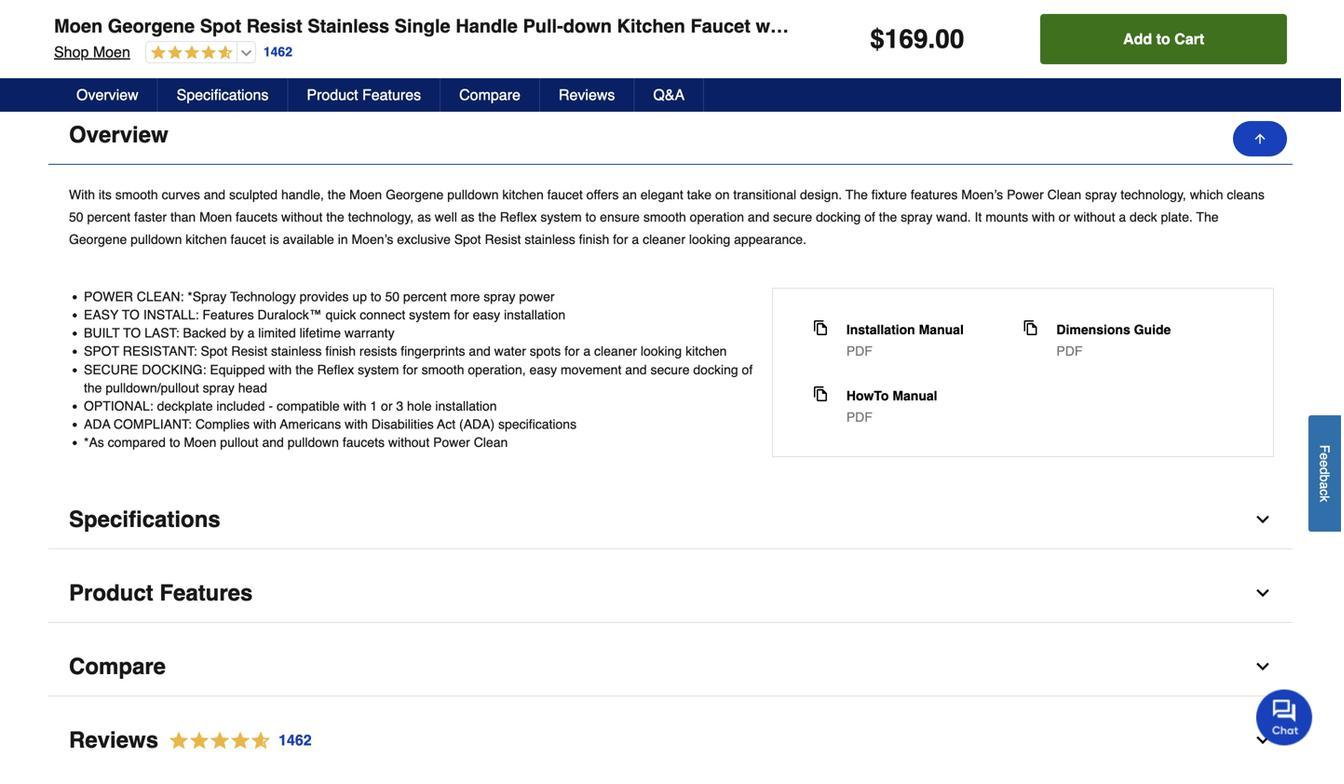 Task type: locate. For each thing, give the bounding box(es) containing it.
secure inside the 'with its smooth curves and sculpted handle, the moen georgene pulldown kitchen faucet offers an elegant take on transitional design. the fixture features moen's power clean spray technology, which cleans 50 percent faster than moen faucets without the technology, as well as the reflex system to ensure smooth operation and secure docking of the spray wand. it mounts with or without a deck plate. the georgene pulldown kitchen faucet is available in moen's exclusive spot resist stainless finish for a cleaner looking appearance.'
[[773, 209, 812, 224]]

faucets inside the 'with its smooth curves and sculpted handle, the moen georgene pulldown kitchen faucet offers an elegant take on transitional design. the fixture features moen's power clean spray technology, which cleans 50 percent faster than moen faucets without the technology, as well as the reflex system to ensure smooth operation and secure docking of the spray wand. it mounts with or without a deck plate. the georgene pulldown kitchen faucet is available in moen's exclusive spot resist stainless finish for a cleaner looking appearance.'
[[236, 209, 278, 224]]

1 vertical spatial to
[[123, 326, 141, 340]]

1 vertical spatial reviews
[[69, 727, 158, 753]]

manual for installation manual pdf
[[919, 322, 964, 337]]

for down ensure
[[613, 232, 628, 247]]

1 horizontal spatial without
[[388, 435, 430, 450]]

shop
[[54, 43, 89, 61]]

2 document image from the top
[[813, 386, 828, 401]]

pdf down installation
[[846, 344, 872, 358]]

secure up the appearance. at right top
[[773, 209, 812, 224]]

50 down with
[[69, 209, 83, 224]]

1 horizontal spatial cleaner
[[643, 232, 685, 247]]

reflex inside power clean: *spray technology provides up to 50 percent more spray power easy to install: features duralock™ quick connect system for easy installation built to last: backed by a limited lifetime warranty spot resistant: spot resist stainless finish resists fingerprints and water spots for a cleaner looking kitchen secure docking: equipped with the reflex system for smooth operation, easy movement and secure docking of the pulldown/pullout spray head optional: deckplate included - compatible with 1 or 3 hole installation ada compliant: complies with americans with disabilities act (ada) specifications *as compared to moen pullout and pulldown faucets without power clean
[[317, 362, 354, 377]]

0 horizontal spatial or
[[381, 399, 393, 413]]

1 vertical spatial resist
[[485, 232, 521, 247]]

and
[[204, 187, 225, 202], [748, 209, 769, 224], [469, 344, 491, 359], [625, 362, 647, 377], [262, 435, 284, 450]]

faucet left is
[[231, 232, 266, 247]]

manual inside installation manual pdf
[[919, 322, 964, 337]]

1 vertical spatial 50
[[385, 289, 400, 304]]

chevron down image inside compare button
[[1253, 657, 1272, 676]]

1 horizontal spatial finish
[[579, 232, 609, 247]]

1 vertical spatial secure
[[650, 362, 690, 377]]

1 horizontal spatial of
[[864, 209, 875, 224]]

1 vertical spatial smooth
[[643, 209, 686, 224]]

overview button down q&a in the top of the page
[[48, 106, 1293, 165]]

0 vertical spatial manual
[[919, 322, 964, 337]]

50 inside power clean: *spray technology provides up to 50 percent more spray power easy to install: features duralock™ quick connect system for easy installation built to last: backed by a limited lifetime warranty spot resistant: spot resist stainless finish resists fingerprints and water spots for a cleaner looking kitchen secure docking: equipped with the reflex system for smooth operation, easy movement and secure docking of the pulldown/pullout spray head optional: deckplate included - compatible with 1 or 3 hole installation ada compliant: complies with americans with disabilities act (ada) specifications *as compared to moen pullout and pulldown faucets without power clean
[[385, 289, 400, 304]]

50
[[69, 209, 83, 224], [385, 289, 400, 304]]

chevron down image
[[1253, 510, 1272, 529], [1253, 584, 1272, 602], [1253, 657, 1272, 676], [1253, 731, 1272, 750]]

curves
[[162, 187, 200, 202]]

without left deck
[[1074, 209, 1115, 224]]

easy
[[84, 307, 118, 322]]

0 vertical spatial 4.6 stars image
[[146, 45, 233, 62]]

secure inside power clean: *spray technology provides up to 50 percent more spray power easy to install: features duralock™ quick connect system for easy installation built to last: backed by a limited lifetime warranty spot resistant: spot resist stainless finish resists fingerprints and water spots for a cleaner looking kitchen secure docking: equipped with the reflex system for smooth operation, easy movement and secure docking of the pulldown/pullout spray head optional: deckplate included - compatible with 1 or 3 hole installation ada compliant: complies with americans with disabilities act (ada) specifications *as compared to moen pullout and pulldown faucets without power clean
[[650, 362, 690, 377]]

1 horizontal spatial product features
[[307, 86, 421, 103]]

0 horizontal spatial system
[[358, 362, 399, 377]]

pull-
[[523, 15, 563, 37]]

system up the fingerprints
[[409, 307, 450, 322]]

reflex down lifetime
[[317, 362, 354, 377]]

0 horizontal spatial power
[[433, 435, 470, 450]]

1 vertical spatial reflex
[[317, 362, 354, 377]]

spot inside the 'with its smooth curves and sculpted handle, the moen georgene pulldown kitchen faucet offers an elegant take on transitional design. the fixture features moen's power clean spray technology, which cleans 50 percent faster than moen faucets without the technology, as well as the reflex system to ensure smooth operation and secure docking of the spray wand. it mounts with or without a deck plate. the georgene pulldown kitchen faucet is available in moen's exclusive spot resist stainless finish for a cleaner looking appearance.'
[[454, 232, 481, 247]]

the down which
[[1196, 209, 1219, 224]]

1 vertical spatial manual
[[892, 388, 937, 403]]

0 vertical spatial power
[[1007, 187, 1044, 202]]

0 vertical spatial overview
[[76, 86, 138, 103]]

3 chevron down image from the top
[[1253, 657, 1272, 676]]

1 vertical spatial stainless
[[271, 344, 322, 359]]

pdf
[[846, 344, 872, 358], [1056, 344, 1083, 358], [846, 410, 872, 425]]

1 horizontal spatial system
[[409, 307, 450, 322]]

single
[[395, 15, 450, 37]]

f
[[1317, 445, 1332, 453]]

cleaner up movement in the top left of the page
[[594, 344, 637, 359]]

0 vertical spatial clean
[[1047, 187, 1081, 202]]

1 horizontal spatial looking
[[689, 232, 730, 247]]

manual inside howto manual pdf
[[892, 388, 937, 403]]

e up b on the right of the page
[[1317, 460, 1332, 467]]

product features button
[[288, 78, 441, 112], [48, 564, 1293, 623]]

document image left "howto"
[[813, 386, 828, 401]]

0 horizontal spatial product
[[69, 580, 153, 606]]

0 horizontal spatial finish
[[325, 344, 356, 359]]

reflex inside the 'with its smooth curves and sculpted handle, the moen georgene pulldown kitchen faucet offers an elegant take on transitional design. the fixture features moen's power clean spray technology, which cleans 50 percent faster than moen faucets without the technology, as well as the reflex system to ensure smooth operation and secure docking of the spray wand. it mounts with or without a deck plate. the georgene pulldown kitchen faucet is available in moen's exclusive spot resist stainless finish for a cleaner looking appearance.'
[[500, 209, 537, 224]]

(ada)
[[459, 417, 495, 432]]

manual right installation
[[919, 322, 964, 337]]

to right the add
[[1156, 30, 1170, 47]]

pdf for dimensions guide pdf
[[1056, 344, 1083, 358]]

water
[[494, 344, 526, 359]]

pulldown down faster
[[131, 232, 182, 247]]

the down secure in the left of the page
[[84, 380, 102, 395]]

chevron down image for product features
[[1253, 584, 1272, 602]]

0 vertical spatial georgene
[[108, 15, 195, 37]]

with down the -
[[253, 417, 277, 432]]

1 vertical spatial product features
[[69, 580, 253, 606]]

moen's up it
[[961, 187, 1003, 202]]

system left ensure
[[540, 209, 582, 224]]

0 horizontal spatial 50
[[69, 209, 83, 224]]

appearance.
[[734, 232, 806, 247]]

moen down complies on the left of page
[[184, 435, 216, 450]]

power
[[1007, 187, 1044, 202], [433, 435, 470, 450]]

optional:
[[84, 399, 153, 413]]

easy down more
[[473, 307, 500, 322]]

stainless
[[308, 15, 389, 37]]

2 vertical spatial kitchen
[[685, 344, 727, 359]]

1 vertical spatial spot
[[454, 232, 481, 247]]

arrow up image
[[1253, 131, 1267, 146]]

finish inside power clean: *spray technology provides up to 50 percent more spray power easy to install: features duralock™ quick connect system for easy installation built to last: backed by a limited lifetime warranty spot resistant: spot resist stainless finish resists fingerprints and water spots for a cleaner looking kitchen secure docking: equipped with the reflex system for smooth operation, easy movement and secure docking of the pulldown/pullout spray head optional: deckplate included - compatible with 1 or 3 hole installation ada compliant: complies with americans with disabilities act (ada) specifications *as compared to moen pullout and pulldown faucets without power clean
[[325, 344, 356, 359]]

or left 3
[[381, 399, 393, 413]]

docking
[[816, 209, 861, 224], [693, 362, 738, 377]]

specifications
[[498, 417, 577, 432]]

built
[[84, 326, 120, 340]]

1 chevron down image from the top
[[1253, 510, 1272, 529]]

technology,
[[1121, 187, 1186, 202], [348, 209, 414, 224]]

169
[[884, 24, 928, 54]]

1 vertical spatial compare
[[69, 654, 166, 679]]

as right well
[[461, 209, 475, 224]]

0 horizontal spatial reflex
[[317, 362, 354, 377]]

for down more
[[454, 307, 469, 322]]

0 vertical spatial specifications button
[[158, 78, 288, 112]]

stainless
[[525, 232, 575, 247], [271, 344, 322, 359]]

features inside power clean: *spray technology provides up to 50 percent more spray power easy to install: features duralock™ quick connect system for easy installation built to last: backed by a limited lifetime warranty spot resistant: spot resist stainless finish resists fingerprints and water spots for a cleaner looking kitchen secure docking: equipped with the reflex system for smooth operation, easy movement and secure docking of the pulldown/pullout spray head optional: deckplate included - compatible with 1 or 3 hole installation ada compliant: complies with americans with disabilities act (ada) specifications *as compared to moen pullout and pulldown faucets without power clean
[[202, 307, 254, 322]]

finish
[[579, 232, 609, 247], [325, 344, 356, 359]]

stainless down limited
[[271, 344, 322, 359]]

1 e from the top
[[1317, 453, 1332, 460]]

stainless inside the 'with its smooth curves and sculpted handle, the moen georgene pulldown kitchen faucet offers an elegant take on transitional design. the fixture features moen's power clean spray technology, which cleans 50 percent faster than moen faucets without the technology, as well as the reflex system to ensure smooth operation and secure docking of the spray wand. it mounts with or without a deck plate. the georgene pulldown kitchen faucet is available in moen's exclusive spot resist stainless finish for a cleaner looking appearance.'
[[525, 232, 575, 247]]

1 horizontal spatial faucets
[[343, 435, 385, 450]]

overview down shop moen
[[76, 86, 138, 103]]

wand.
[[936, 209, 971, 224]]

2 horizontal spatial kitchen
[[685, 344, 727, 359]]

0 horizontal spatial secure
[[650, 362, 690, 377]]

pdf down "howto"
[[846, 410, 872, 425]]

chevron down image inside product features button
[[1253, 584, 1272, 602]]

0 vertical spatial cleaner
[[643, 232, 685, 247]]

2 chevron down image from the top
[[1253, 584, 1272, 602]]

1 horizontal spatial stainless
[[525, 232, 575, 247]]

system down resists
[[358, 362, 399, 377]]

1 vertical spatial overview
[[69, 122, 168, 147]]

last:
[[144, 326, 179, 340]]

for up movement in the top left of the page
[[564, 344, 580, 359]]

faucets down 1
[[343, 435, 385, 450]]

reviews
[[559, 86, 615, 103], [69, 727, 158, 753]]

pdf inside howto manual pdf
[[846, 410, 872, 425]]

to down compliant:
[[169, 435, 180, 450]]

clean inside the 'with its smooth curves and sculpted handle, the moen georgene pulldown kitchen faucet offers an elegant take on transitional design. the fixture features moen's power clean spray technology, which cleans 50 percent faster than moen faucets without the technology, as well as the reflex system to ensure smooth operation and secure docking of the spray wand. it mounts with or without a deck plate. the georgene pulldown kitchen faucet is available in moen's exclusive spot resist stainless finish for a cleaner looking appearance.'
[[1047, 187, 1081, 202]]

power down act
[[433, 435, 470, 450]]

secure right movement in the top left of the page
[[650, 362, 690, 377]]

1 horizontal spatial docking
[[816, 209, 861, 224]]

to down power
[[122, 307, 140, 322]]

smooth up faster
[[115, 187, 158, 202]]

pulldown down americans
[[287, 435, 339, 450]]

0 vertical spatial 50
[[69, 209, 83, 224]]

e up the d
[[1317, 453, 1332, 460]]

2 horizontal spatial smooth
[[643, 209, 686, 224]]

installation down power
[[504, 307, 565, 322]]

1 vertical spatial faucet
[[231, 232, 266, 247]]

deckplate
[[157, 399, 213, 413]]

with left 1
[[343, 399, 366, 413]]

reflex right well
[[500, 209, 537, 224]]

with
[[756, 15, 793, 37], [1032, 209, 1055, 224], [269, 362, 292, 377], [343, 399, 366, 413], [253, 417, 277, 432], [345, 417, 368, 432]]

reviews inside button
[[559, 86, 615, 103]]

moen
[[54, 15, 103, 37], [93, 43, 130, 61], [349, 187, 382, 202], [199, 209, 232, 224], [184, 435, 216, 450]]

f e e d b a c k
[[1317, 445, 1332, 502]]

1 horizontal spatial easy
[[529, 362, 557, 377]]

1 vertical spatial cleaner
[[594, 344, 637, 359]]

docking:
[[142, 362, 206, 377]]

0 vertical spatial 1462
[[263, 44, 292, 59]]

as left well
[[417, 209, 431, 224]]

easy down spots
[[529, 362, 557, 377]]

and right the curves
[[204, 187, 225, 202]]

resist left stainless
[[246, 15, 302, 37]]

installation up (ada)
[[435, 399, 497, 413]]

1 vertical spatial features
[[202, 307, 254, 322]]

0 vertical spatial smooth
[[115, 187, 158, 202]]

overview
[[76, 86, 138, 103], [69, 122, 168, 147]]

stainless up power
[[525, 232, 575, 247]]

e
[[1317, 453, 1332, 460], [1317, 460, 1332, 467]]

georgene up shop moen
[[108, 15, 195, 37]]

1462 inside 4.6 stars image
[[279, 731, 312, 749]]

the down fixture
[[879, 209, 897, 224]]

1 horizontal spatial kitchen
[[502, 187, 544, 202]]

compare
[[459, 86, 521, 103], [69, 654, 166, 679]]

percent down its
[[87, 209, 131, 224]]

0 vertical spatial stainless
[[525, 232, 575, 247]]

2 horizontal spatial system
[[540, 209, 582, 224]]

1 document image from the top
[[813, 320, 828, 335]]

howto
[[846, 388, 889, 403]]

2 vertical spatial resist
[[231, 344, 267, 359]]

q&a
[[653, 86, 685, 103]]

resist up power
[[485, 232, 521, 247]]

technology, up in
[[348, 209, 414, 224]]

pdf inside the dimensions guide pdf
[[1056, 344, 1083, 358]]

50 up connect
[[385, 289, 400, 304]]

guide
[[1134, 322, 1171, 337]]

b
[[1317, 474, 1332, 482]]

manual for howto manual pdf
[[892, 388, 937, 403]]

1 horizontal spatial reviews
[[559, 86, 615, 103]]

overview for overview button under shop moen
[[76, 86, 138, 103]]

document image
[[813, 320, 828, 335], [813, 386, 828, 401]]

1 vertical spatial power
[[433, 435, 470, 450]]

georgene down its
[[69, 232, 127, 247]]

faucet left 'offers'
[[547, 187, 583, 202]]

movement
[[561, 362, 621, 377]]

well
[[435, 209, 457, 224]]

1 vertical spatial finish
[[325, 344, 356, 359]]

without
[[281, 209, 323, 224], [1074, 209, 1115, 224], [388, 435, 430, 450]]

secure
[[773, 209, 812, 224], [650, 362, 690, 377]]

pulldown up well
[[447, 187, 499, 202]]

compliant:
[[114, 417, 192, 432]]

a up k
[[1317, 482, 1332, 489]]

pdf inside installation manual pdf
[[846, 344, 872, 358]]

installation
[[846, 322, 915, 337]]

resist
[[246, 15, 302, 37], [485, 232, 521, 247], [231, 344, 267, 359]]

offers
[[586, 187, 619, 202]]

and right movement in the top left of the page
[[625, 362, 647, 377]]

for inside the 'with its smooth curves and sculpted handle, the moen georgene pulldown kitchen faucet offers an elegant take on transitional design. the fixture features moen's power clean spray technology, which cleans 50 percent faster than moen faucets without the technology, as well as the reflex system to ensure smooth operation and secure docking of the spray wand. it mounts with or without a deck plate. the georgene pulldown kitchen faucet is available in moen's exclusive spot resist stainless finish for a cleaner looking appearance.'
[[613, 232, 628, 247]]

for
[[613, 232, 628, 247], [454, 307, 469, 322], [564, 344, 580, 359], [403, 362, 418, 377]]

dimensions guide pdf
[[1056, 322, 1171, 358]]

0 horizontal spatial percent
[[87, 209, 131, 224]]

0 vertical spatial product
[[307, 86, 358, 103]]

finish down lifetime
[[325, 344, 356, 359]]

0 vertical spatial document image
[[813, 320, 828, 335]]

document image left installation
[[813, 320, 828, 335]]

faucets inside power clean: *spray technology provides up to 50 percent more spray power easy to install: features duralock™ quick connect system for easy installation built to last: backed by a limited lifetime warranty spot resistant: spot resist stainless finish resists fingerprints and water spots for a cleaner looking kitchen secure docking: equipped with the reflex system for smooth operation, easy movement and secure docking of the pulldown/pullout spray head optional: deckplate included - compatible with 1 or 3 hole installation ada compliant: complies with americans with disabilities act (ada) specifications *as compared to moen pullout and pulldown faucets without power clean
[[343, 435, 385, 450]]

1 horizontal spatial power
[[1007, 187, 1044, 202]]

chevron down image for reviews
[[1253, 731, 1272, 750]]

0 vertical spatial product features
[[307, 86, 421, 103]]

smooth down the fingerprints
[[421, 362, 464, 377]]

with down limited
[[269, 362, 292, 377]]

2 vertical spatial spot
[[201, 344, 228, 359]]

chevron up image
[[1253, 126, 1272, 144]]

0 vertical spatial system
[[540, 209, 582, 224]]

1 horizontal spatial smooth
[[421, 362, 464, 377]]

50 inside the 'with its smooth curves and sculpted handle, the moen georgene pulldown kitchen faucet offers an elegant take on transitional design. the fixture features moen's power clean spray technology, which cleans 50 percent faster than moen faucets without the technology, as well as the reflex system to ensure smooth operation and secure docking of the spray wand. it mounts with or without a deck plate. the georgene pulldown kitchen faucet is available in moen's exclusive spot resist stainless finish for a cleaner looking appearance.'
[[69, 209, 83, 224]]

cleaner
[[643, 232, 685, 247], [594, 344, 637, 359]]

moen's
[[961, 187, 1003, 202], [352, 232, 393, 247]]

or inside the 'with its smooth curves and sculpted handle, the moen georgene pulldown kitchen faucet offers an elegant take on transitional design. the fixture features moen's power clean spray technology, which cleans 50 percent faster than moen faucets without the technology, as well as the reflex system to ensure smooth operation and secure docking of the spray wand. it mounts with or without a deck plate. the georgene pulldown kitchen faucet is available in moen's exclusive spot resist stainless finish for a cleaner looking appearance.'
[[1059, 209, 1070, 224]]

0 vertical spatial finish
[[579, 232, 609, 247]]

specifications button
[[158, 78, 288, 112], [48, 491, 1293, 549]]

with right mounts at the top of the page
[[1032, 209, 1055, 224]]

1
[[370, 399, 377, 413]]

howto manual link
[[846, 386, 937, 405]]

0 vertical spatial of
[[864, 209, 875, 224]]

the right handle, on the top left of page
[[328, 187, 346, 202]]

0 horizontal spatial faucets
[[236, 209, 278, 224]]

1462
[[263, 44, 292, 59], [279, 731, 312, 749]]

0 vertical spatial reflex
[[500, 209, 537, 224]]

power up mounts at the top of the page
[[1007, 187, 1044, 202]]

manual right "howto"
[[892, 388, 937, 403]]

installation manual pdf
[[846, 322, 964, 358]]

as
[[417, 209, 431, 224], [461, 209, 475, 224]]

specifications
[[177, 86, 269, 103], [69, 506, 220, 532]]

cleaner down the elegant
[[643, 232, 685, 247]]

0 vertical spatial product features button
[[288, 78, 441, 112]]

the
[[846, 187, 868, 202], [1196, 209, 1219, 224]]

1 vertical spatial the
[[1196, 209, 1219, 224]]

to down 'offers'
[[585, 209, 596, 224]]

without down handle, on the top left of page
[[281, 209, 323, 224]]

or right mounts at the top of the page
[[1059, 209, 1070, 224]]

0 horizontal spatial technology,
[[348, 209, 414, 224]]

k
[[1317, 496, 1332, 502]]

overview button down shop moen
[[58, 78, 158, 112]]

smooth
[[115, 187, 158, 202], [643, 209, 686, 224], [421, 362, 464, 377]]

the up the compatible
[[295, 362, 314, 377]]

2 vertical spatial smooth
[[421, 362, 464, 377]]

4.6 stars image
[[146, 45, 233, 62], [158, 728, 313, 753]]

percent
[[87, 209, 131, 224], [403, 289, 447, 304]]

pdf down dimensions on the top
[[1056, 344, 1083, 358]]

moen's right in
[[352, 232, 393, 247]]

chevron down image for compare
[[1253, 657, 1272, 676]]

1 vertical spatial 1462
[[279, 731, 312, 749]]

0 horizontal spatial of
[[742, 362, 753, 377]]

document image for installation
[[813, 320, 828, 335]]

0 horizontal spatial as
[[417, 209, 431, 224]]

4 chevron down image from the top
[[1253, 731, 1272, 750]]

0 horizontal spatial without
[[281, 209, 323, 224]]

connect
[[360, 307, 405, 322]]

chevron down image inside specifications button
[[1253, 510, 1272, 529]]

1 horizontal spatial percent
[[403, 289, 447, 304]]

finish down ensure
[[579, 232, 609, 247]]

0 vertical spatial pulldown
[[447, 187, 499, 202]]

1 vertical spatial clean
[[474, 435, 508, 450]]

handle,
[[281, 187, 324, 202]]

to left last: on the left top
[[123, 326, 141, 340]]

the left fixture
[[846, 187, 868, 202]]

overview up its
[[69, 122, 168, 147]]

to
[[122, 307, 140, 322], [123, 326, 141, 340]]

overview button
[[58, 78, 158, 112], [48, 106, 1293, 165]]

resist inside the 'with its smooth curves and sculpted handle, the moen georgene pulldown kitchen faucet offers an elegant take on transitional design. the fixture features moen's power clean spray technology, which cleans 50 percent faster than moen faucets without the technology, as well as the reflex system to ensure smooth operation and secure docking of the spray wand. it mounts with or without a deck plate. the georgene pulldown kitchen faucet is available in moen's exclusive spot resist stainless finish for a cleaner looking appearance.'
[[485, 232, 521, 247]]

0 horizontal spatial installation
[[435, 399, 497, 413]]

1 vertical spatial document image
[[813, 386, 828, 401]]

*spray
[[187, 289, 227, 304]]

faucets down sculpted
[[236, 209, 278, 224]]

equipped
[[210, 362, 265, 377]]

a inside button
[[1317, 482, 1332, 489]]

kitchen inside power clean: *spray technology provides up to 50 percent more spray power easy to install: features duralock™ quick connect system for easy installation built to last: backed by a limited lifetime warranty spot resistant: spot resist stainless finish resists fingerprints and water spots for a cleaner looking kitchen secure docking: equipped with the reflex system for smooth operation, easy movement and secure docking of the pulldown/pullout spray head optional: deckplate included - compatible with 1 or 3 hole installation ada compliant: complies with americans with disabilities act (ada) specifications *as compared to moen pullout and pulldown faucets without power clean
[[685, 344, 727, 359]]

resist up equipped
[[231, 344, 267, 359]]

without down disabilities at the bottom left
[[388, 435, 430, 450]]

and right pullout
[[262, 435, 284, 450]]

looking inside the 'with its smooth curves and sculpted handle, the moen georgene pulldown kitchen faucet offers an elegant take on transitional design. the fixture features moen's power clean spray technology, which cleans 50 percent faster than moen faucets without the technology, as well as the reflex system to ensure smooth operation and secure docking of the spray wand. it mounts with or without a deck plate. the georgene pulldown kitchen faucet is available in moen's exclusive spot resist stainless finish for a cleaner looking appearance.'
[[689, 232, 730, 247]]

percent left more
[[403, 289, 447, 304]]

1 vertical spatial docking
[[693, 362, 738, 377]]

georgene up well
[[386, 187, 444, 202]]

clean:
[[137, 289, 184, 304]]

product
[[307, 86, 358, 103], [69, 580, 153, 606]]

duralock™
[[258, 307, 322, 322]]

technology, up deck
[[1121, 187, 1186, 202]]



Task type: describe. For each thing, give the bounding box(es) containing it.
0 horizontal spatial faucet
[[231, 232, 266, 247]]

document image
[[1023, 320, 1038, 335]]

moen right than
[[199, 209, 232, 224]]

$ 169 . 00
[[870, 24, 964, 54]]

fixture
[[871, 187, 907, 202]]

a up movement in the top left of the page
[[583, 344, 591, 359]]

dimensions guide link
[[1056, 320, 1171, 339]]

ada
[[84, 417, 110, 432]]

available
[[283, 232, 334, 247]]

a down ensure
[[632, 232, 639, 247]]

1 vertical spatial georgene
[[386, 187, 444, 202]]

faster
[[134, 209, 167, 224]]

is
[[270, 232, 279, 247]]

chevron down image for specifications
[[1253, 510, 1272, 529]]

with
[[69, 187, 95, 202]]

head
[[238, 380, 267, 395]]

design.
[[800, 187, 842, 202]]

0 horizontal spatial compare
[[69, 654, 166, 679]]

down
[[563, 15, 612, 37]]

it
[[975, 209, 982, 224]]

add to cart
[[1123, 30, 1204, 47]]

a right the by
[[247, 326, 255, 340]]

cart
[[1174, 30, 1204, 47]]

faucet
[[690, 15, 751, 37]]

installation manual link
[[846, 320, 964, 339]]

1 vertical spatial installation
[[435, 399, 497, 413]]

2 vertical spatial georgene
[[69, 232, 127, 247]]

power inside power clean: *spray technology provides up to 50 percent more spray power easy to install: features duralock™ quick connect system for easy installation built to last: backed by a limited lifetime warranty spot resistant: spot resist stainless finish resists fingerprints and water spots for a cleaner looking kitchen secure docking: equipped with the reflex system for smooth operation, easy movement and secure docking of the pulldown/pullout spray head optional: deckplate included - compatible with 1 or 3 hole installation ada compliant: complies with americans with disabilities act (ada) specifications *as compared to moen pullout and pulldown faucets without power clean
[[433, 435, 470, 450]]

pullout
[[220, 435, 258, 450]]

0 horizontal spatial product features
[[69, 580, 253, 606]]

pulldown inside power clean: *spray technology provides up to 50 percent more spray power easy to install: features duralock™ quick connect system for easy installation built to last: backed by a limited lifetime warranty spot resistant: spot resist stainless finish resists fingerprints and water spots for a cleaner looking kitchen secure docking: equipped with the reflex system for smooth operation, easy movement and secure docking of the pulldown/pullout spray head optional: deckplate included - compatible with 1 or 3 hole installation ada compliant: complies with americans with disabilities act (ada) specifications *as compared to moen pullout and pulldown faucets without power clean
[[287, 435, 339, 450]]

of inside power clean: *spray technology provides up to 50 percent more spray power easy to install: features duralock™ quick connect system for easy installation built to last: backed by a limited lifetime warranty spot resistant: spot resist stainless finish resists fingerprints and water spots for a cleaner looking kitchen secure docking: equipped with the reflex system for smooth operation, easy movement and secure docking of the pulldown/pullout spray head optional: deckplate included - compatible with 1 or 3 hole installation ada compliant: complies with americans with disabilities act (ada) specifications *as compared to moen pullout and pulldown faucets without power clean
[[742, 362, 753, 377]]

f e e d b a c k button
[[1308, 415, 1341, 532]]

1 vertical spatial product
[[69, 580, 153, 606]]

smooth inside power clean: *spray technology provides up to 50 percent more spray power easy to install: features duralock™ quick connect system for easy installation built to last: backed by a limited lifetime warranty spot resistant: spot resist stainless finish resists fingerprints and water spots for a cleaner looking kitchen secure docking: equipped with the reflex system for smooth operation, easy movement and secure docking of the pulldown/pullout spray head optional: deckplate included - compatible with 1 or 3 hole installation ada compliant: complies with americans with disabilities act (ada) specifications *as compared to moen pullout and pulldown faucets without power clean
[[421, 362, 464, 377]]

1 vertical spatial pulldown
[[131, 232, 182, 247]]

included
[[216, 399, 265, 413]]

cleans
[[1227, 187, 1265, 202]]

resistant:
[[123, 344, 197, 359]]

0 horizontal spatial reviews
[[69, 727, 158, 753]]

the up in
[[326, 209, 344, 224]]

2 e from the top
[[1317, 460, 1332, 467]]

moen up shop
[[54, 15, 103, 37]]

hole
[[407, 399, 432, 413]]

.
[[928, 24, 935, 54]]

lifetime
[[300, 326, 341, 340]]

to inside the 'with its smooth curves and sculpted handle, the moen georgene pulldown kitchen faucet offers an elegant take on transitional design. the fixture features moen's power clean spray technology, which cleans 50 percent faster than moen faucets without the technology, as well as the reflex system to ensure smooth operation and secure docking of the spray wand. it mounts with or without a deck plate. the georgene pulldown kitchen faucet is available in moen's exclusive spot resist stainless finish for a cleaner looking appearance.'
[[585, 209, 596, 224]]

or inside power clean: *spray technology provides up to 50 percent more spray power easy to install: features duralock™ quick connect system for easy installation built to last: backed by a limited lifetime warranty spot resistant: spot resist stainless finish resists fingerprints and water spots for a cleaner looking kitchen secure docking: equipped with the reflex system for smooth operation, easy movement and secure docking of the pulldown/pullout spray head optional: deckplate included - compatible with 1 or 3 hole installation ada compliant: complies with americans with disabilities act (ada) specifications *as compared to moen pullout and pulldown faucets without power clean
[[381, 399, 393, 413]]

reviews button
[[540, 78, 635, 112]]

in
[[338, 232, 348, 247]]

up
[[352, 289, 367, 304]]

0 vertical spatial resist
[[246, 15, 302, 37]]

d
[[1317, 467, 1332, 475]]

to right 'up'
[[371, 289, 381, 304]]

disabilities
[[371, 417, 434, 432]]

document image for howto
[[813, 386, 828, 401]]

finish inside the 'with its smooth curves and sculpted handle, the moen georgene pulldown kitchen faucet offers an elegant take on transitional design. the fixture features moen's power clean spray technology, which cleans 50 percent faster than moen faucets without the technology, as well as the reflex system to ensure smooth operation and secure docking of the spray wand. it mounts with or without a deck plate. the georgene pulldown kitchen faucet is available in moen's exclusive spot resist stainless finish for a cleaner looking appearance.'
[[579, 232, 609, 247]]

with right americans
[[345, 417, 368, 432]]

power inside the 'with its smooth curves and sculpted handle, the moen georgene pulldown kitchen faucet offers an elegant take on transitional design. the fixture features moen's power clean spray technology, which cleans 50 percent faster than moen faucets without the technology, as well as the reflex system to ensure smooth operation and secure docking of the spray wand. it mounts with or without a deck plate. the georgene pulldown kitchen faucet is available in moen's exclusive spot resist stainless finish for a cleaner looking appearance.'
[[1007, 187, 1044, 202]]

1 vertical spatial moen's
[[352, 232, 393, 247]]

3
[[396, 399, 403, 413]]

power
[[519, 289, 555, 304]]

0 vertical spatial to
[[122, 307, 140, 322]]

clean inside power clean: *spray technology provides up to 50 percent more spray power easy to install: features duralock™ quick connect system for easy installation built to last: backed by a limited lifetime warranty spot resistant: spot resist stainless finish resists fingerprints and water spots for a cleaner looking kitchen secure docking: equipped with the reflex system for smooth operation, easy movement and secure docking of the pulldown/pullout spray head optional: deckplate included - compatible with 1 or 3 hole installation ada compliant: complies with americans with disabilities act (ada) specifications *as compared to moen pullout and pulldown faucets without power clean
[[474, 435, 508, 450]]

1 horizontal spatial moen's
[[961, 187, 1003, 202]]

operation
[[690, 209, 744, 224]]

$
[[870, 24, 884, 54]]

resist inside power clean: *spray technology provides up to 50 percent more spray power easy to install: features duralock™ quick connect system for easy installation built to last: backed by a limited lifetime warranty spot resistant: spot resist stainless finish resists fingerprints and water spots for a cleaner looking kitchen secure docking: equipped with the reflex system for smooth operation, easy movement and secure docking of the pulldown/pullout spray head optional: deckplate included - compatible with 1 or 3 hole installation ada compliant: complies with americans with disabilities act (ada) specifications *as compared to moen pullout and pulldown faucets without power clean
[[231, 344, 267, 359]]

limited
[[258, 326, 296, 340]]

quick
[[326, 307, 356, 322]]

moen georgene spot resist stainless single handle pull-down kitchen faucet with deck plate
[[54, 15, 892, 37]]

cleaner inside the 'with its smooth curves and sculpted handle, the moen georgene pulldown kitchen faucet offers an elegant take on transitional design. the fixture features moen's power clean spray technology, which cleans 50 percent faster than moen faucets without the technology, as well as the reflex system to ensure smooth operation and secure docking of the spray wand. it mounts with or without a deck plate. the georgene pulldown kitchen faucet is available in moen's exclusive spot resist stainless finish for a cleaner looking appearance.'
[[643, 232, 685, 247]]

complies
[[195, 417, 250, 432]]

and up operation, on the top
[[469, 344, 491, 359]]

0 vertical spatial specifications
[[177, 86, 269, 103]]

0 vertical spatial features
[[362, 86, 421, 103]]

1 horizontal spatial installation
[[504, 307, 565, 322]]

advertisement region
[[48, 0, 1293, 99]]

the right well
[[478, 209, 496, 224]]

1 as from the left
[[417, 209, 431, 224]]

without inside power clean: *spray technology provides up to 50 percent more spray power easy to install: features duralock™ quick connect system for easy installation built to last: backed by a limited lifetime warranty spot resistant: spot resist stainless finish resists fingerprints and water spots for a cleaner looking kitchen secure docking: equipped with the reflex system for smooth operation, easy movement and secure docking of the pulldown/pullout spray head optional: deckplate included - compatible with 1 or 3 hole installation ada compliant: complies with americans with disabilities act (ada) specifications *as compared to moen pullout and pulldown faucets without power clean
[[388, 435, 430, 450]]

cleaner inside power clean: *spray technology provides up to 50 percent more spray power easy to install: features duralock™ quick connect system for easy installation built to last: backed by a limited lifetime warranty spot resistant: spot resist stainless finish resists fingerprints and water spots for a cleaner looking kitchen secure docking: equipped with the reflex system for smooth operation, easy movement and secure docking of the pulldown/pullout spray head optional: deckplate included - compatible with 1 or 3 hole installation ada compliant: complies with americans with disabilities act (ada) specifications *as compared to moen pullout and pulldown faucets without power clean
[[594, 344, 637, 359]]

0 vertical spatial kitchen
[[502, 187, 544, 202]]

americans
[[280, 417, 341, 432]]

ensure
[[600, 209, 640, 224]]

power
[[84, 289, 133, 304]]

moen right shop
[[93, 43, 130, 61]]

pdf for installation manual pdf
[[846, 344, 872, 358]]

1 horizontal spatial technology,
[[1121, 187, 1186, 202]]

take
[[687, 187, 712, 202]]

percent inside the 'with its smooth curves and sculpted handle, the moen georgene pulldown kitchen faucet offers an elegant take on transitional design. the fixture features moen's power clean spray technology, which cleans 50 percent faster than moen faucets without the technology, as well as the reflex system to ensure smooth operation and secure docking of the spray wand. it mounts with or without a deck plate. the georgene pulldown kitchen faucet is available in moen's exclusive spot resist stainless finish for a cleaner looking appearance.'
[[87, 209, 131, 224]]

0 vertical spatial faucet
[[547, 187, 583, 202]]

backed
[[183, 326, 226, 340]]

1 vertical spatial easy
[[529, 362, 557, 377]]

secure
[[84, 362, 138, 377]]

than
[[170, 209, 196, 224]]

exclusive
[[397, 232, 451, 247]]

deck
[[798, 15, 843, 37]]

1 vertical spatial compare button
[[48, 638, 1293, 696]]

00
[[935, 24, 964, 54]]

plate.
[[1161, 209, 1193, 224]]

handle
[[456, 15, 518, 37]]

with inside the 'with its smooth curves and sculpted handle, the moen georgene pulldown kitchen faucet offers an elegant take on transitional design. the fixture features moen's power clean spray technology, which cleans 50 percent faster than moen faucets without the technology, as well as the reflex system to ensure smooth operation and secure docking of the spray wand. it mounts with or without a deck plate. the georgene pulldown kitchen faucet is available in moen's exclusive spot resist stainless finish for a cleaner looking appearance.'
[[1032, 209, 1055, 224]]

0 vertical spatial spot
[[200, 15, 241, 37]]

for down the fingerprints
[[403, 362, 418, 377]]

2 as from the left
[[461, 209, 475, 224]]

2 vertical spatial features
[[160, 580, 253, 606]]

spots
[[530, 344, 561, 359]]

0 vertical spatial the
[[846, 187, 868, 202]]

c
[[1317, 489, 1332, 496]]

which
[[1190, 187, 1223, 202]]

plate
[[848, 15, 892, 37]]

a left deck
[[1119, 209, 1126, 224]]

to inside button
[[1156, 30, 1170, 47]]

1 horizontal spatial the
[[1196, 209, 1219, 224]]

transitional
[[733, 187, 796, 202]]

pdf for howto manual pdf
[[846, 410, 872, 425]]

looking inside power clean: *spray technology provides up to 50 percent more spray power easy to install: features duralock™ quick connect system for easy installation built to last: backed by a limited lifetime warranty spot resistant: spot resist stainless finish resists fingerprints and water spots for a cleaner looking kitchen secure docking: equipped with the reflex system for smooth operation, easy movement and secure docking of the pulldown/pullout spray head optional: deckplate included - compatible with 1 or 3 hole installation ada compliant: complies with americans with disabilities act (ada) specifications *as compared to moen pullout and pulldown faucets without power clean
[[641, 344, 682, 359]]

deck
[[1130, 209, 1157, 224]]

stainless inside power clean: *spray technology provides up to 50 percent more spray power easy to install: features duralock™ quick connect system for easy installation built to last: backed by a limited lifetime warranty spot resistant: spot resist stainless finish resists fingerprints and water spots for a cleaner looking kitchen secure docking: equipped with the reflex system for smooth operation, easy movement and secure docking of the pulldown/pullout spray head optional: deckplate included - compatible with 1 or 3 hole installation ada compliant: complies with americans with disabilities act (ada) specifications *as compared to moen pullout and pulldown faucets without power clean
[[271, 344, 322, 359]]

of inside the 'with its smooth curves and sculpted handle, the moen georgene pulldown kitchen faucet offers an elegant take on transitional design. the fixture features moen's power clean spray technology, which cleans 50 percent faster than moen faucets without the technology, as well as the reflex system to ensure smooth operation and secure docking of the spray wand. it mounts with or without a deck plate. the georgene pulldown kitchen faucet is available in moen's exclusive spot resist stainless finish for a cleaner looking appearance.'
[[864, 209, 875, 224]]

system inside the 'with its smooth curves and sculpted handle, the moen georgene pulldown kitchen faucet offers an elegant take on transitional design. the fixture features moen's power clean spray technology, which cleans 50 percent faster than moen faucets without the technology, as well as the reflex system to ensure smooth operation and secure docking of the spray wand. it mounts with or without a deck plate. the georgene pulldown kitchen faucet is available in moen's exclusive spot resist stainless finish for a cleaner looking appearance.'
[[540, 209, 582, 224]]

shop moen
[[54, 43, 130, 61]]

0 vertical spatial compare
[[459, 86, 521, 103]]

elegant
[[640, 187, 683, 202]]

by
[[230, 326, 244, 340]]

1 vertical spatial specifications
[[69, 506, 220, 532]]

resists
[[359, 344, 397, 359]]

4.6 stars image containing 1462
[[158, 728, 313, 753]]

moen inside power clean: *spray technology provides up to 50 percent more spray power easy to install: features duralock™ quick connect system for easy installation built to last: backed by a limited lifetime warranty spot resistant: spot resist stainless finish resists fingerprints and water spots for a cleaner looking kitchen secure docking: equipped with the reflex system for smooth operation, easy movement and secure docking of the pulldown/pullout spray head optional: deckplate included - compatible with 1 or 3 hole installation ada compliant: complies with americans with disabilities act (ada) specifications *as compared to moen pullout and pulldown faucets without power clean
[[184, 435, 216, 450]]

with its smooth curves and sculpted handle, the moen georgene pulldown kitchen faucet offers an elegant take on transitional design. the fixture features moen's power clean spray technology, which cleans 50 percent faster than moen faucets without the technology, as well as the reflex system to ensure smooth operation and secure docking of the spray wand. it mounts with or without a deck plate. the georgene pulldown kitchen faucet is available in moen's exclusive spot resist stainless finish for a cleaner looking appearance.
[[69, 187, 1265, 247]]

spot inside power clean: *spray technology provides up to 50 percent more spray power easy to install: features duralock™ quick connect system for easy installation built to last: backed by a limited lifetime warranty spot resistant: spot resist stainless finish resists fingerprints and water spots for a cleaner looking kitchen secure docking: equipped with the reflex system for smooth operation, easy movement and secure docking of the pulldown/pullout spray head optional: deckplate included - compatible with 1 or 3 hole installation ada compliant: complies with americans with disabilities act (ada) specifications *as compared to moen pullout and pulldown faucets without power clean
[[201, 344, 228, 359]]

percent inside power clean: *spray technology provides up to 50 percent more spray power easy to install: features duralock™ quick connect system for easy installation built to last: backed by a limited lifetime warranty spot resistant: spot resist stainless finish resists fingerprints and water spots for a cleaner looking kitchen secure docking: equipped with the reflex system for smooth operation, easy movement and secure docking of the pulldown/pullout spray head optional: deckplate included - compatible with 1 or 3 hole installation ada compliant: complies with americans with disabilities act (ada) specifications *as compared to moen pullout and pulldown faucets without power clean
[[403, 289, 447, 304]]

and down transitional
[[748, 209, 769, 224]]

1 vertical spatial specifications button
[[48, 491, 1293, 549]]

overview for overview button below q&a in the top of the page
[[69, 122, 168, 147]]

its
[[99, 187, 112, 202]]

operation,
[[468, 362, 526, 377]]

sculpted
[[229, 187, 278, 202]]

q&a button
[[635, 78, 704, 112]]

technology
[[230, 289, 296, 304]]

docking inside the 'with its smooth curves and sculpted handle, the moen georgene pulldown kitchen faucet offers an elegant take on transitional design. the fixture features moen's power clean spray technology, which cleans 50 percent faster than moen faucets without the technology, as well as the reflex system to ensure smooth operation and secure docking of the spray wand. it mounts with or without a deck plate. the georgene pulldown kitchen faucet is available in moen's exclusive spot resist stainless finish for a cleaner looking appearance.'
[[816, 209, 861, 224]]

1 vertical spatial product features button
[[48, 564, 1293, 623]]

chat invite button image
[[1256, 689, 1313, 745]]

2 vertical spatial system
[[358, 362, 399, 377]]

docking inside power clean: *spray technology provides up to 50 percent more spray power easy to install: features duralock™ quick connect system for easy installation built to last: backed by a limited lifetime warranty spot resistant: spot resist stainless finish resists fingerprints and water spots for a cleaner looking kitchen secure docking: equipped with the reflex system for smooth operation, easy movement and secure docking of the pulldown/pullout spray head optional: deckplate included - compatible with 1 or 3 hole installation ada compliant: complies with americans with disabilities act (ada) specifications *as compared to moen pullout and pulldown faucets without power clean
[[693, 362, 738, 377]]

fingerprints
[[401, 344, 465, 359]]

more
[[450, 289, 480, 304]]

moen right handle, on the top left of page
[[349, 187, 382, 202]]

warranty
[[344, 326, 394, 340]]

2 horizontal spatial without
[[1074, 209, 1115, 224]]

mounts
[[985, 209, 1028, 224]]

on
[[715, 187, 730, 202]]

1 vertical spatial kitchen
[[186, 232, 227, 247]]

provides
[[300, 289, 349, 304]]

2 horizontal spatial pulldown
[[447, 187, 499, 202]]

with left deck
[[756, 15, 793, 37]]

0 vertical spatial compare button
[[441, 78, 540, 112]]

0 horizontal spatial easy
[[473, 307, 500, 322]]



Task type: vqa. For each thing, say whether or not it's contained in the screenshot.
finish inside the With its smooth curves and sculpted handle, the Moen Georgene pulldown kitchen faucet offers an elegant take on transitional design. The fixture features Moen's Power Clean spray technology, which cleans 50 percent faster than Moen faucets without the technology, as well as the Reflex system to ensure smooth operation and secure docking of the spray wand. It mounts with or without a deck plate. The Georgene pulldown kitchen faucet is available in Moen's exclusive Spot Resist stainless finish for a cleaner looking appearance.
yes



